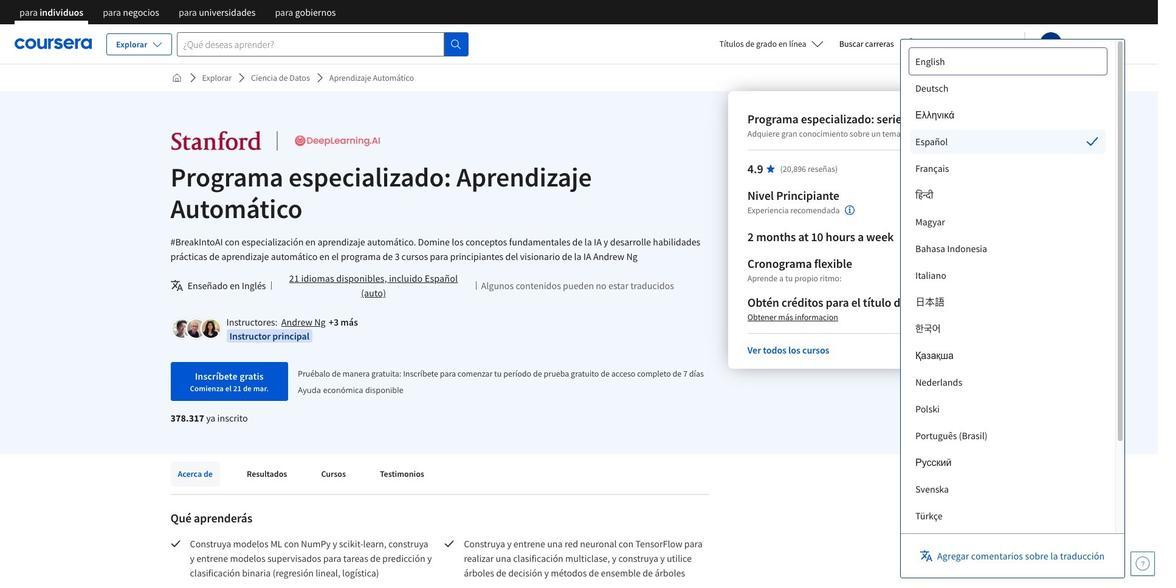 Task type: describe. For each thing, give the bounding box(es) containing it.
deeplearning.ai image
[[292, 130, 383, 152]]

coursera image
[[15, 34, 92, 54]]

inicio image
[[172, 73, 181, 83]]

stanford university image
[[171, 130, 262, 152]]

información sobre los prerrequisitos de nivel de dificultad. image
[[845, 205, 854, 215]]



Task type: locate. For each thing, give the bounding box(es) containing it.
menu
[[911, 49, 1106, 588]]

0 vertical spatial radio item
[[911, 129, 1106, 154]]

más información sobre los créditos para el título de grado element
[[748, 311, 838, 323]]

geoff ladwig image
[[187, 320, 205, 338]]

2 radio item from the top
[[911, 531, 1106, 555]]

1 radio item from the top
[[911, 129, 1106, 154]]

aarti bagul image
[[202, 320, 220, 338]]

radio item
[[911, 129, 1106, 154], [911, 531, 1106, 555]]

None search field
[[177, 32, 468, 56]]

1 vertical spatial radio item
[[911, 531, 1106, 555]]

cartel navigation
[[10, 0, 346, 33]]

andrew ng image
[[172, 320, 191, 338]]

centro de ayuda image
[[1136, 557, 1150, 571]]



Task type: vqa. For each thing, say whether or not it's contained in the screenshot.
search box
yes



